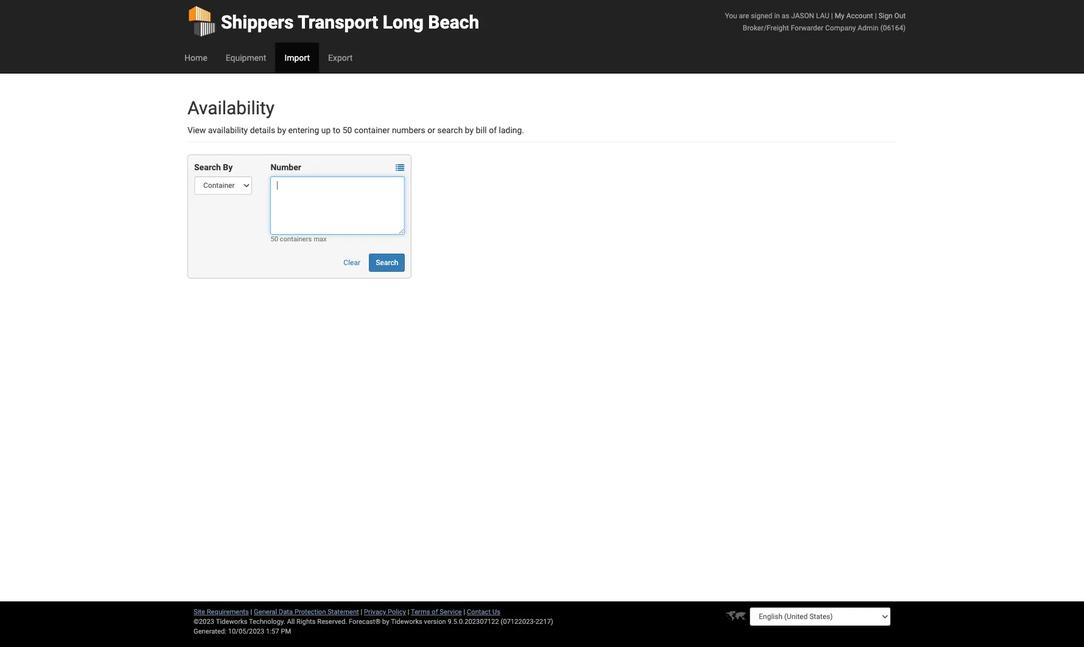 Task type: locate. For each thing, give the bounding box(es) containing it.
search button
[[369, 254, 405, 272]]

protection
[[295, 609, 326, 617]]

2 horizontal spatial by
[[465, 125, 474, 135]]

long
[[383, 12, 424, 33]]

1 vertical spatial of
[[432, 609, 438, 617]]

you
[[725, 12, 738, 20]]

search by
[[194, 163, 233, 172]]

1 horizontal spatial search
[[376, 259, 398, 267]]

1 vertical spatial search
[[376, 259, 398, 267]]

up
[[321, 125, 331, 135]]

version
[[424, 619, 446, 627]]

Number text field
[[271, 177, 405, 235]]

of inside site requirements | general data protection statement | privacy policy | terms of service | contact us ©2023 tideworks technology. all rights reserved. forecast® by tideworks version 9.5.0.202307122 (07122023-2217) generated: 10/05/2023 1:57 pm
[[432, 609, 438, 617]]

50
[[343, 125, 352, 135], [271, 236, 278, 244]]

shippers transport long beach link
[[188, 0, 479, 43]]

0 horizontal spatial search
[[194, 163, 221, 172]]

equipment
[[226, 53, 266, 63]]

forwarder
[[791, 24, 824, 32]]

search right the clear
[[376, 259, 398, 267]]

reserved.
[[317, 619, 347, 627]]

0 vertical spatial of
[[489, 125, 497, 135]]

| left sign
[[875, 12, 877, 20]]

9.5.0.202307122
[[448, 619, 499, 627]]

0 vertical spatial 50
[[343, 125, 352, 135]]

home
[[185, 53, 207, 63]]

|
[[832, 12, 833, 20], [875, 12, 877, 20], [251, 609, 252, 617], [361, 609, 362, 617], [408, 609, 410, 617], [464, 609, 465, 617]]

(07122023-
[[501, 619, 536, 627]]

contact us link
[[467, 609, 501, 617]]

company
[[826, 24, 856, 32]]

container
[[354, 125, 390, 135]]

terms of service link
[[411, 609, 462, 617]]

technology.
[[249, 619, 285, 627]]

search
[[438, 125, 463, 135]]

statement
[[328, 609, 359, 617]]

| up forecast®
[[361, 609, 362, 617]]

of up version
[[432, 609, 438, 617]]

| left my
[[832, 12, 833, 20]]

lau
[[816, 12, 830, 20]]

show list image
[[396, 164, 405, 173]]

by inside site requirements | general data protection statement | privacy policy | terms of service | contact us ©2023 tideworks technology. all rights reserved. forecast® by tideworks version 9.5.0.202307122 (07122023-2217) generated: 10/05/2023 1:57 pm
[[382, 619, 389, 627]]

©2023 tideworks
[[194, 619, 247, 627]]

0 horizontal spatial 50
[[271, 236, 278, 244]]

of
[[489, 125, 497, 135], [432, 609, 438, 617]]

0 horizontal spatial of
[[432, 609, 438, 617]]

privacy
[[364, 609, 386, 617]]

account
[[847, 12, 873, 20]]

site
[[194, 609, 205, 617]]

us
[[493, 609, 501, 617]]

sign
[[879, 12, 893, 20]]

50 left 'containers'
[[271, 236, 278, 244]]

| up the 9.5.0.202307122
[[464, 609, 465, 617]]

by right the details
[[277, 125, 286, 135]]

by left bill
[[465, 125, 474, 135]]

view
[[188, 125, 206, 135]]

50 right to
[[343, 125, 352, 135]]

forecast®
[[349, 619, 381, 627]]

my
[[835, 12, 845, 20]]

1 vertical spatial 50
[[271, 236, 278, 244]]

contact
[[467, 609, 491, 617]]

site requirements | general data protection statement | privacy policy | terms of service | contact us ©2023 tideworks technology. all rights reserved. forecast® by tideworks version 9.5.0.202307122 (07122023-2217) generated: 10/05/2023 1:57 pm
[[194, 609, 553, 636]]

search
[[194, 163, 221, 172], [376, 259, 398, 267]]

signed
[[751, 12, 773, 20]]

of right bill
[[489, 125, 497, 135]]

home button
[[175, 43, 217, 73]]

tideworks
[[391, 619, 423, 627]]

search inside button
[[376, 259, 398, 267]]

1 horizontal spatial by
[[382, 619, 389, 627]]

entering
[[288, 125, 319, 135]]

by
[[223, 163, 233, 172]]

by
[[277, 125, 286, 135], [465, 125, 474, 135], [382, 619, 389, 627]]

by down privacy policy link
[[382, 619, 389, 627]]

availability
[[208, 125, 248, 135]]

search left by
[[194, 163, 221, 172]]

out
[[895, 12, 906, 20]]

10/05/2023
[[228, 628, 264, 636]]

my account link
[[835, 12, 873, 20]]

50 containers max
[[271, 236, 327, 244]]

0 vertical spatial search
[[194, 163, 221, 172]]

availability
[[188, 97, 275, 119]]



Task type: vqa. For each thing, say whether or not it's contained in the screenshot.
The Sign
yes



Task type: describe. For each thing, give the bounding box(es) containing it.
numbers
[[392, 125, 426, 135]]

jason
[[792, 12, 815, 20]]

data
[[279, 609, 293, 617]]

import button
[[275, 43, 319, 73]]

general data protection statement link
[[254, 609, 359, 617]]

bill
[[476, 125, 487, 135]]

you are signed in as jason lau | my account | sign out broker/freight forwarder company admin (06164)
[[725, 12, 906, 32]]

as
[[782, 12, 790, 20]]

admin
[[858, 24, 879, 32]]

view availability details by entering up to 50 container numbers or search by bill of lading.
[[188, 125, 524, 135]]

transport
[[298, 12, 378, 33]]

2217)
[[536, 619, 553, 627]]

1 horizontal spatial 50
[[343, 125, 352, 135]]

privacy policy link
[[364, 609, 406, 617]]

generated:
[[194, 628, 227, 636]]

1:57
[[266, 628, 279, 636]]

1 horizontal spatial of
[[489, 125, 497, 135]]

sign out link
[[879, 12, 906, 20]]

all
[[287, 619, 295, 627]]

are
[[739, 12, 749, 20]]

lading.
[[499, 125, 524, 135]]

equipment button
[[217, 43, 275, 73]]

terms
[[411, 609, 430, 617]]

import
[[285, 53, 310, 63]]

search for search
[[376, 259, 398, 267]]

export
[[328, 53, 353, 63]]

to
[[333, 125, 341, 135]]

service
[[440, 609, 462, 617]]

or
[[428, 125, 435, 135]]

site requirements link
[[194, 609, 249, 617]]

requirements
[[207, 609, 249, 617]]

export button
[[319, 43, 362, 73]]

containers
[[280, 236, 312, 244]]

clear
[[344, 259, 361, 267]]

| left general
[[251, 609, 252, 617]]

general
[[254, 609, 277, 617]]

broker/freight
[[743, 24, 789, 32]]

shippers
[[221, 12, 294, 33]]

details
[[250, 125, 275, 135]]

in
[[775, 12, 780, 20]]

(06164)
[[881, 24, 906, 32]]

pm
[[281, 628, 291, 636]]

search for search by
[[194, 163, 221, 172]]

shippers transport long beach
[[221, 12, 479, 33]]

| up tideworks
[[408, 609, 410, 617]]

number
[[271, 163, 301, 172]]

policy
[[388, 609, 406, 617]]

beach
[[428, 12, 479, 33]]

0 horizontal spatial by
[[277, 125, 286, 135]]

max
[[314, 236, 327, 244]]

rights
[[297, 619, 316, 627]]

clear button
[[337, 254, 367, 272]]



